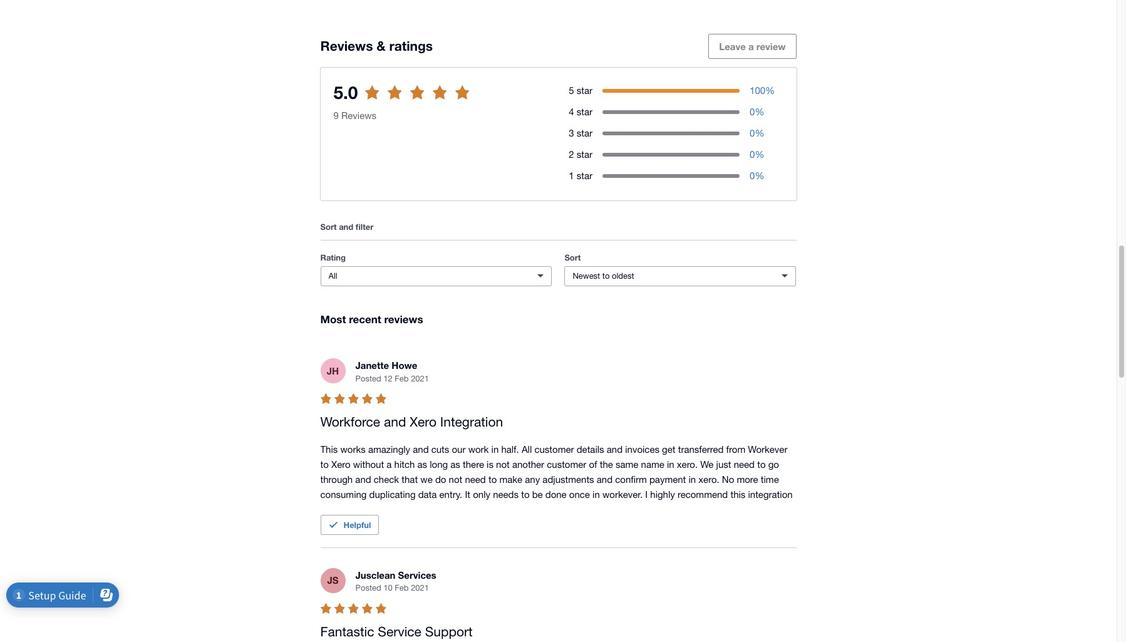 Task type: vqa. For each thing, say whether or not it's contained in the screenshot.
3 star
yes



Task type: locate. For each thing, give the bounding box(es) containing it.
1 vertical spatial posted
[[356, 584, 381, 593]]

0 % for 3 star
[[750, 128, 765, 138]]

3 star from the top
[[577, 128, 593, 138]]

through
[[321, 474, 353, 485]]

xero.
[[677, 459, 698, 470], [699, 474, 720, 485]]

consuming
[[321, 489, 367, 500]]

1 horizontal spatial all
[[522, 444, 532, 455]]

0 vertical spatial all
[[329, 271, 338, 281]]

1 as from the left
[[418, 459, 427, 470]]

to left "oldest"
[[603, 271, 610, 281]]

2 2021 from the top
[[411, 584, 429, 593]]

0 vertical spatial need
[[734, 459, 755, 470]]

in up recommend
[[689, 474, 696, 485]]

sort up rating
[[321, 222, 337, 232]]

posted down janette at the bottom of the page
[[356, 374, 381, 383]]

0 vertical spatial a
[[749, 41, 754, 52]]

a down amazingly
[[387, 459, 392, 470]]

4 0 from the top
[[750, 170, 755, 181]]

posted
[[356, 374, 381, 383], [356, 584, 381, 593]]

need up "more"
[[734, 459, 755, 470]]

1 vertical spatial reviews
[[342, 110, 377, 121]]

a right leave
[[749, 41, 754, 52]]

feb down howe in the left bottom of the page
[[395, 374, 409, 383]]

posted inside janette howe posted 12 feb 2021
[[356, 374, 381, 383]]

workforce and xero integration
[[321, 415, 503, 430]]

4 star from the top
[[577, 149, 593, 160]]

janette
[[356, 360, 389, 371]]

4 0 % from the top
[[750, 170, 765, 181]]

that
[[402, 474, 418, 485]]

2 star from the top
[[577, 106, 593, 117]]

check
[[374, 474, 399, 485]]

not right is
[[496, 459, 510, 470]]

star right 4
[[577, 106, 593, 117]]

once
[[570, 489, 590, 500]]

feb for and
[[395, 374, 409, 383]]

0 vertical spatial sort
[[321, 222, 337, 232]]

long
[[430, 459, 448, 470]]

a
[[749, 41, 754, 52], [387, 459, 392, 470]]

0 horizontal spatial xero.
[[677, 459, 698, 470]]

reviews inside skip to reviews list link
[[385, 94, 420, 106]]

reviews right recent
[[385, 313, 423, 326]]

xero
[[410, 415, 437, 430], [332, 459, 351, 470]]

newest to oldest
[[573, 271, 635, 281]]

1 vertical spatial all
[[522, 444, 532, 455]]

more
[[737, 474, 759, 485]]

in down get
[[667, 459, 675, 470]]

sort for sort and filter
[[321, 222, 337, 232]]

reviews
[[385, 94, 420, 106], [385, 313, 423, 326]]

2 0 % from the top
[[750, 128, 765, 138]]

works
[[341, 444, 366, 455]]

to inside popup button
[[603, 271, 610, 281]]

star for 3 star
[[577, 128, 593, 138]]

xero. left we
[[677, 459, 698, 470]]

1 horizontal spatial sort
[[565, 252, 581, 262]]

2 0 from the top
[[750, 128, 755, 138]]

integration
[[440, 415, 503, 430]]

invoices
[[626, 444, 660, 455]]

star right 2
[[577, 149, 593, 160]]

1 horizontal spatial a
[[749, 41, 754, 52]]

3
[[569, 128, 574, 138]]

data
[[418, 489, 437, 500]]

1 0 from the top
[[750, 106, 755, 117]]

as down our
[[451, 459, 461, 470]]

this
[[731, 489, 746, 500]]

customer up another
[[535, 444, 574, 455]]

5 star from the top
[[577, 170, 593, 181]]

leave
[[720, 41, 746, 52]]

1 horizontal spatial as
[[451, 459, 461, 470]]

posted down jusclean
[[356, 584, 381, 593]]

2 feb from the top
[[395, 584, 409, 593]]

0 horizontal spatial not
[[449, 474, 463, 485]]

filter
[[356, 222, 374, 232]]

0 vertical spatial feb
[[395, 374, 409, 383]]

star right 1
[[577, 170, 593, 181]]

star right the 3
[[577, 128, 593, 138]]

1 vertical spatial reviews
[[385, 313, 423, 326]]

1 horizontal spatial need
[[734, 459, 755, 470]]

100 %
[[750, 85, 775, 96]]

12
[[384, 374, 393, 383]]

2021 inside janette howe posted 12 feb 2021
[[411, 374, 429, 383]]

feb for service
[[395, 584, 409, 593]]

js
[[327, 575, 339, 586]]

to
[[374, 94, 383, 106], [603, 271, 610, 281], [321, 459, 329, 470], [758, 459, 766, 470], [489, 474, 497, 485], [522, 489, 530, 500]]

customer
[[535, 444, 574, 455], [547, 459, 587, 470]]

xero up cuts
[[410, 415, 437, 430]]

2021
[[411, 374, 429, 383], [411, 584, 429, 593]]

9
[[334, 110, 339, 121]]

customer up adjustments
[[547, 459, 587, 470]]

posted inside jusclean  services posted 10 feb 2021
[[356, 584, 381, 593]]

1 feb from the top
[[395, 374, 409, 383]]

workever
[[749, 444, 788, 455]]

xero up through
[[332, 459, 351, 470]]

our
[[452, 444, 466, 455]]

sort
[[321, 222, 337, 232], [565, 252, 581, 262]]

duplicating
[[370, 489, 416, 500]]

do
[[435, 474, 446, 485]]

star for 4 star
[[577, 106, 593, 117]]

0 horizontal spatial all
[[329, 271, 338, 281]]

1 posted from the top
[[356, 374, 381, 383]]

2021 down services
[[411, 584, 429, 593]]

all
[[329, 271, 338, 281], [522, 444, 532, 455]]

% for 5 star
[[766, 85, 775, 96]]

sort up newest
[[565, 252, 581, 262]]

1 2021 from the top
[[411, 374, 429, 383]]

fantastic service support
[[321, 624, 473, 639]]

as up we
[[418, 459, 427, 470]]

3 0 from the top
[[750, 149, 755, 160]]

need down there
[[465, 474, 486, 485]]

star for 1 star
[[577, 170, 593, 181]]

howe
[[392, 360, 418, 371]]

0 horizontal spatial as
[[418, 459, 427, 470]]

0 horizontal spatial a
[[387, 459, 392, 470]]

all inside all popup button
[[329, 271, 338, 281]]

feb inside janette howe posted 12 feb 2021
[[395, 374, 409, 383]]

xero. down we
[[699, 474, 720, 485]]

only
[[473, 489, 491, 500]]

3 0 % from the top
[[750, 149, 765, 160]]

jusclean  services posted 10 feb 2021
[[356, 570, 437, 593]]

0 %
[[750, 106, 765, 117], [750, 128, 765, 138], [750, 149, 765, 160], [750, 170, 765, 181]]

star right 5
[[577, 85, 593, 96]]

1 star from the top
[[577, 85, 593, 96]]

4
[[569, 106, 574, 117]]

5
[[569, 85, 574, 96]]

reviews down skip
[[342, 110, 377, 121]]

feb right 10 at the bottom of page
[[395, 584, 409, 593]]

the
[[600, 459, 613, 470]]

0 horizontal spatial need
[[465, 474, 486, 485]]

0 vertical spatial xero.
[[677, 459, 698, 470]]

and up the
[[607, 444, 623, 455]]

% for 1 star
[[755, 170, 765, 181]]

ratings
[[390, 38, 433, 54]]

to right skip
[[374, 94, 383, 106]]

support
[[425, 624, 473, 639]]

0
[[750, 106, 755, 117], [750, 128, 755, 138], [750, 149, 755, 160], [750, 170, 755, 181]]

reviews
[[321, 38, 373, 54], [342, 110, 377, 121]]

1 0 % from the top
[[750, 106, 765, 117]]

and down the
[[597, 474, 613, 485]]

workever.
[[603, 489, 643, 500]]

sort for sort
[[565, 252, 581, 262]]

go
[[769, 459, 780, 470]]

1 horizontal spatial xero
[[410, 415, 437, 430]]

1 vertical spatial xero
[[332, 459, 351, 470]]

feb
[[395, 374, 409, 383], [395, 584, 409, 593]]

feb inside jusclean  services posted 10 feb 2021
[[395, 584, 409, 593]]

helpful
[[344, 520, 371, 530]]

all down rating
[[329, 271, 338, 281]]

and up amazingly
[[384, 415, 406, 430]]

0 vertical spatial reviews
[[385, 94, 420, 106]]

1 vertical spatial sort
[[565, 252, 581, 262]]

2021 inside jusclean  services posted 10 feb 2021
[[411, 584, 429, 593]]

0 horizontal spatial sort
[[321, 222, 337, 232]]

0 vertical spatial posted
[[356, 374, 381, 383]]

0 vertical spatial 2021
[[411, 374, 429, 383]]

not right "do"
[[449, 474, 463, 485]]

leave a review
[[720, 41, 786, 52]]

no
[[723, 474, 735, 485]]

1 horizontal spatial xero.
[[699, 474, 720, 485]]

reviews left list
[[385, 94, 420, 106]]

to down this
[[321, 459, 329, 470]]

and
[[339, 222, 354, 232], [384, 415, 406, 430], [413, 444, 429, 455], [607, 444, 623, 455], [356, 474, 371, 485], [597, 474, 613, 485]]

workforce
[[321, 415, 381, 430]]

1 vertical spatial a
[[387, 459, 392, 470]]

2021 down howe in the left bottom of the page
[[411, 374, 429, 383]]

reviews for to
[[385, 94, 420, 106]]

as
[[418, 459, 427, 470], [451, 459, 461, 470]]

done
[[546, 489, 567, 500]]

1 horizontal spatial not
[[496, 459, 510, 470]]

this
[[321, 444, 338, 455]]

2 posted from the top
[[356, 584, 381, 593]]

all up another
[[522, 444, 532, 455]]

0 horizontal spatial xero
[[332, 459, 351, 470]]

star
[[577, 85, 593, 96], [577, 106, 593, 117], [577, 128, 593, 138], [577, 149, 593, 160], [577, 170, 593, 181]]

reviews left &
[[321, 38, 373, 54]]

and down 'without'
[[356, 474, 371, 485]]

% for 4 star
[[755, 106, 765, 117]]

1 vertical spatial 2021
[[411, 584, 429, 593]]

2 star
[[569, 149, 593, 160]]

sort and filter
[[321, 222, 374, 232]]

star for 5 star
[[577, 85, 593, 96]]

1 vertical spatial feb
[[395, 584, 409, 593]]



Task type: describe. For each thing, give the bounding box(es) containing it.
skip to reviews list
[[351, 94, 435, 106]]

recent
[[349, 313, 382, 326]]

0 % for 1 star
[[750, 170, 765, 181]]

and left filter
[[339, 222, 354, 232]]

all button
[[321, 266, 552, 286]]

posted for fantastic
[[356, 584, 381, 593]]

in right once
[[593, 489, 600, 500]]

there
[[463, 459, 484, 470]]

this works amazingly and cuts our work in half. all customer details and invoices get transferred from workever to xero without a hitch as long as there is not another customer of the same name in xero. we just need to go through and check that we do not need to make any adjustments and confirm payment in xero. no more time consuming duplicating data entry. it only needs to be done once in workever. i highly recommend this integration
[[321, 444, 793, 500]]

1
[[569, 170, 574, 181]]

star for 2 star
[[577, 149, 593, 160]]

needs
[[493, 489, 519, 500]]

it
[[465, 489, 471, 500]]

4 star
[[569, 106, 593, 117]]

in left half. on the bottom left
[[492, 444, 499, 455]]

&
[[377, 38, 386, 54]]

reviews for recent
[[385, 313, 423, 326]]

1 vertical spatial need
[[465, 474, 486, 485]]

to down is
[[489, 474, 497, 485]]

confirm
[[616, 474, 647, 485]]

0 for 4 star
[[750, 106, 755, 117]]

0 for 3 star
[[750, 128, 755, 138]]

2021 for xero
[[411, 374, 429, 383]]

0 vertical spatial xero
[[410, 415, 437, 430]]

adjustments
[[543, 474, 595, 485]]

integration
[[749, 489, 793, 500]]

another
[[513, 459, 545, 470]]

skip to reviews list link
[[341, 88, 446, 113]]

be
[[533, 489, 543, 500]]

2021 for support
[[411, 584, 429, 593]]

get
[[663, 444, 676, 455]]

posted for workforce
[[356, 374, 381, 383]]

same
[[616, 459, 639, 470]]

amazingly
[[368, 444, 411, 455]]

% for 2 star
[[755, 149, 765, 160]]

we
[[421, 474, 433, 485]]

0 vertical spatial customer
[[535, 444, 574, 455]]

cuts
[[432, 444, 450, 455]]

0 for 2 star
[[750, 149, 755, 160]]

payment
[[650, 474, 686, 485]]

100
[[750, 85, 766, 96]]

most
[[321, 313, 346, 326]]

3 star
[[569, 128, 593, 138]]

0 % for 2 star
[[750, 149, 765, 160]]

9 reviews
[[334, 110, 377, 121]]

% for 3 star
[[755, 128, 765, 138]]

any
[[525, 474, 540, 485]]

half.
[[502, 444, 519, 455]]

oldest
[[612, 271, 635, 281]]

details
[[577, 444, 605, 455]]

service
[[378, 624, 422, 639]]

all inside this works amazingly and cuts our work in half. all customer details and invoices get transferred from workever to xero without a hitch as long as there is not another customer of the same name in xero. we just need to go through and check that we do not need to make any adjustments and confirm payment in xero. no more time consuming duplicating data entry. it only needs to be done once in workever. i highly recommend this integration
[[522, 444, 532, 455]]

reviews & ratings
[[321, 38, 433, 54]]

jusclean
[[356, 570, 396, 581]]

a inside leave a review button
[[749, 41, 754, 52]]

highly
[[651, 489, 675, 500]]

skip
[[351, 94, 371, 106]]

rating
[[321, 252, 346, 262]]

i
[[646, 489, 648, 500]]

we
[[701, 459, 714, 470]]

newest
[[573, 271, 601, 281]]

0 vertical spatial reviews
[[321, 38, 373, 54]]

just
[[717, 459, 732, 470]]

1 vertical spatial customer
[[547, 459, 587, 470]]

helpful button
[[321, 515, 379, 535]]

0 for 1 star
[[750, 170, 755, 181]]

2 as from the left
[[451, 459, 461, 470]]

0 vertical spatial not
[[496, 459, 510, 470]]

most recent reviews
[[321, 313, 423, 326]]

1 vertical spatial xero.
[[699, 474, 720, 485]]

of
[[589, 459, 598, 470]]

list
[[422, 94, 435, 106]]

transferred
[[679, 444, 724, 455]]

entry.
[[440, 489, 463, 500]]

2
[[569, 149, 574, 160]]

hitch
[[395, 459, 415, 470]]

1 star
[[569, 170, 593, 181]]

and left cuts
[[413, 444, 429, 455]]

1 vertical spatial not
[[449, 474, 463, 485]]

0 % for 4 star
[[750, 106, 765, 117]]

from
[[727, 444, 746, 455]]

10
[[384, 584, 393, 593]]

make
[[500, 474, 523, 485]]

is
[[487, 459, 494, 470]]

a inside this works amazingly and cuts our work in half. all customer details and invoices get transferred from workever to xero without a hitch as long as there is not another customer of the same name in xero. we just need to go through and check that we do not need to make any adjustments and confirm payment in xero. no more time consuming duplicating data entry. it only needs to be done once in workever. i highly recommend this integration
[[387, 459, 392, 470]]

5.0
[[334, 82, 358, 103]]

review
[[757, 41, 786, 52]]

services
[[398, 570, 437, 581]]

leave a review button
[[709, 34, 797, 59]]

without
[[353, 459, 384, 470]]

xero inside this works amazingly and cuts our work in half. all customer details and invoices get transferred from workever to xero without a hitch as long as there is not another customer of the same name in xero. we just need to go through and check that we do not need to make any adjustments and confirm payment in xero. no more time consuming duplicating data entry. it only needs to be done once in workever. i highly recommend this integration
[[332, 459, 351, 470]]

recommend
[[678, 489, 728, 500]]

to left go
[[758, 459, 766, 470]]

to left the be
[[522, 489, 530, 500]]

jh
[[327, 365, 339, 377]]

work
[[469, 444, 489, 455]]

time
[[761, 474, 779, 485]]

fantastic
[[321, 624, 374, 639]]

name
[[641, 459, 665, 470]]

newest to oldest button
[[565, 266, 797, 286]]



